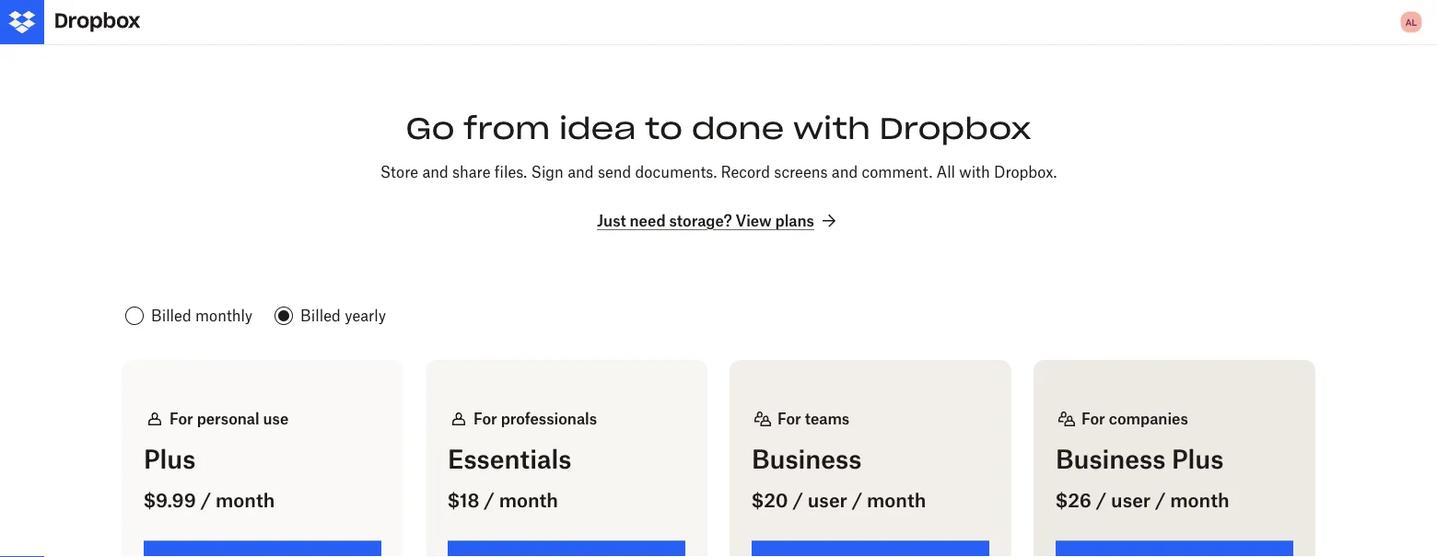 Task type: vqa. For each thing, say whether or not it's contained in the screenshot.
bottom New
no



Task type: describe. For each thing, give the bounding box(es) containing it.
companies
[[1109, 410, 1188, 428]]

just
[[597, 212, 626, 230]]

/ for plus
[[201, 489, 211, 512]]

user for business
[[808, 489, 847, 512]]

monthly
[[195, 307, 253, 325]]

storage?
[[669, 212, 732, 230]]

personal
[[197, 410, 259, 428]]

just need storage? view plans
[[597, 212, 814, 230]]

for for essentials
[[474, 410, 497, 428]]

store
[[380, 163, 418, 180]]

done
[[692, 109, 784, 147]]

screens
[[774, 163, 828, 180]]

billed for billed monthly
[[151, 307, 191, 325]]

1 vertical spatial with
[[959, 163, 990, 180]]

for personal use
[[170, 410, 289, 428]]

for for business
[[778, 410, 801, 428]]

idea
[[559, 109, 636, 147]]

professionals
[[501, 410, 597, 428]]

/ for business
[[793, 489, 803, 512]]

2 and from the left
[[568, 163, 594, 180]]

2 plus from the left
[[1172, 444, 1224, 475]]

$20 / user / month
[[752, 489, 926, 512]]

essentials
[[448, 444, 572, 475]]

for teams
[[778, 410, 850, 428]]

dropbox
[[879, 109, 1031, 147]]

go
[[406, 109, 455, 147]]

1 and from the left
[[422, 163, 448, 180]]

for companies
[[1082, 410, 1188, 428]]

billed for billed yearly
[[300, 307, 341, 325]]

/ for business plus
[[1096, 489, 1107, 512]]

$9.99
[[144, 489, 196, 512]]

4 month from the left
[[1170, 489, 1229, 512]]

$26 / user / month
[[1056, 489, 1229, 512]]

3 month from the left
[[867, 489, 926, 512]]

business for business
[[752, 444, 862, 475]]

for professionals
[[474, 410, 597, 428]]

documents.
[[635, 163, 717, 180]]

need
[[630, 212, 666, 230]]

to
[[645, 109, 683, 147]]

send
[[598, 163, 631, 180]]

yearly
[[345, 307, 386, 325]]

al
[[1406, 16, 1417, 28]]



Task type: locate. For each thing, give the bounding box(es) containing it.
$26
[[1056, 489, 1092, 512]]

use
[[263, 410, 289, 428]]

business down for teams
[[752, 444, 862, 475]]

business plus
[[1056, 444, 1224, 475]]

with up screens
[[793, 109, 870, 147]]

2 business from the left
[[1056, 444, 1166, 475]]

store and share files. sign and send documents. record screens and comment. all with dropbox.
[[380, 163, 1057, 180]]

1 horizontal spatial plus
[[1172, 444, 1224, 475]]

4 for from the left
[[1082, 410, 1105, 428]]

1 horizontal spatial with
[[959, 163, 990, 180]]

1 billed from the left
[[151, 307, 191, 325]]

for left companies on the bottom right of the page
[[1082, 410, 1105, 428]]

billed left the yearly
[[300, 307, 341, 325]]

view
[[736, 212, 772, 230]]

0 horizontal spatial billed
[[151, 307, 191, 325]]

business
[[752, 444, 862, 475], [1056, 444, 1166, 475]]

1 horizontal spatial billed
[[300, 307, 341, 325]]

user right $20
[[808, 489, 847, 512]]

business for business plus
[[1056, 444, 1166, 475]]

comment.
[[862, 163, 933, 180]]

0 horizontal spatial plus
[[144, 444, 196, 475]]

al button
[[1397, 7, 1426, 37]]

for left 'personal'
[[170, 410, 193, 428]]

1 / from the left
[[201, 489, 211, 512]]

/ for essentials
[[484, 489, 495, 512]]

and right screens
[[832, 163, 858, 180]]

just need storage? view plans link
[[597, 210, 840, 232]]

go from idea to done with dropbox
[[406, 109, 1031, 147]]

with right all
[[959, 163, 990, 180]]

0 horizontal spatial business
[[752, 444, 862, 475]]

dropbox.
[[994, 163, 1057, 180]]

3 and from the left
[[832, 163, 858, 180]]

2 user from the left
[[1111, 489, 1151, 512]]

4 / from the left
[[852, 489, 862, 512]]

2 for from the left
[[474, 410, 497, 428]]

0 horizontal spatial and
[[422, 163, 448, 180]]

from
[[464, 109, 550, 147]]

files.
[[495, 163, 527, 180]]

$18 / month
[[448, 489, 558, 512]]

$18
[[448, 489, 480, 512]]

for for business plus
[[1082, 410, 1105, 428]]

1 plus from the left
[[144, 444, 196, 475]]

1 user from the left
[[808, 489, 847, 512]]

plus up $9.99
[[144, 444, 196, 475]]

teams
[[805, 410, 850, 428]]

3 for from the left
[[778, 410, 801, 428]]

5 / from the left
[[1096, 489, 1107, 512]]

user down business plus
[[1111, 489, 1151, 512]]

1 for from the left
[[170, 410, 193, 428]]

1 horizontal spatial and
[[568, 163, 594, 180]]

sign
[[531, 163, 564, 180]]

billed
[[151, 307, 191, 325], [300, 307, 341, 325]]

/
[[201, 489, 211, 512], [484, 489, 495, 512], [793, 489, 803, 512], [852, 489, 862, 512], [1096, 489, 1107, 512], [1155, 489, 1166, 512]]

2 horizontal spatial and
[[832, 163, 858, 180]]

1 horizontal spatial business
[[1056, 444, 1166, 475]]

0 vertical spatial with
[[793, 109, 870, 147]]

billed yearly
[[300, 307, 386, 325]]

1 month from the left
[[216, 489, 275, 512]]

billed left monthly
[[151, 307, 191, 325]]

0 horizontal spatial user
[[808, 489, 847, 512]]

2 / from the left
[[484, 489, 495, 512]]

plus
[[144, 444, 196, 475], [1172, 444, 1224, 475]]

business down for companies
[[1056, 444, 1166, 475]]

all
[[937, 163, 955, 180]]

with
[[793, 109, 870, 147], [959, 163, 990, 180]]

user
[[808, 489, 847, 512], [1111, 489, 1151, 512]]

2 billed from the left
[[300, 307, 341, 325]]

1 horizontal spatial user
[[1111, 489, 1151, 512]]

$20
[[752, 489, 788, 512]]

6 / from the left
[[1155, 489, 1166, 512]]

1 business from the left
[[752, 444, 862, 475]]

record
[[721, 163, 770, 180]]

plus down companies on the bottom right of the page
[[1172, 444, 1224, 475]]

for
[[170, 410, 193, 428], [474, 410, 497, 428], [778, 410, 801, 428], [1082, 410, 1105, 428]]

plans
[[775, 212, 814, 230]]

3 / from the left
[[793, 489, 803, 512]]

0 horizontal spatial with
[[793, 109, 870, 147]]

and right "store"
[[422, 163, 448, 180]]

user for business plus
[[1111, 489, 1151, 512]]

for for plus
[[170, 410, 193, 428]]

for left teams
[[778, 410, 801, 428]]

month
[[216, 489, 275, 512], [499, 489, 558, 512], [867, 489, 926, 512], [1170, 489, 1229, 512]]

2 month from the left
[[499, 489, 558, 512]]

None radio
[[122, 301, 256, 331], [271, 301, 390, 331], [122, 301, 256, 331], [271, 301, 390, 331]]

billed monthly
[[151, 307, 253, 325]]

share
[[452, 163, 491, 180]]

for up essentials
[[474, 410, 497, 428]]

and
[[422, 163, 448, 180], [568, 163, 594, 180], [832, 163, 858, 180]]

$9.99 / month
[[144, 489, 275, 512]]

and right sign
[[568, 163, 594, 180]]



